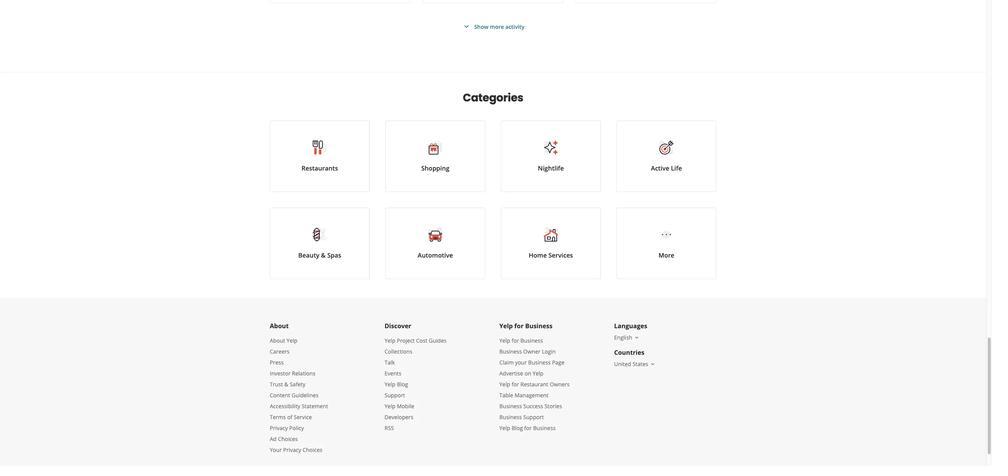 Task type: locate. For each thing, give the bounding box(es) containing it.
privacy
[[270, 425, 288, 432], [283, 446, 301, 454]]

your
[[515, 359, 527, 366]]

yelp mobile link
[[385, 403, 414, 410]]

0 vertical spatial &
[[321, 251, 326, 260]]

0 horizontal spatial &
[[284, 381, 288, 388]]

about up about yelp link
[[270, 322, 289, 330]]

languages
[[614, 322, 648, 330]]

1 horizontal spatial blog
[[512, 425, 523, 432]]

investor relations link
[[270, 370, 316, 377]]

privacy down terms at the bottom of page
[[270, 425, 288, 432]]

mobile
[[397, 403, 414, 410]]

1 vertical spatial about
[[270, 337, 285, 345]]

events link
[[385, 370, 402, 377]]

guides
[[429, 337, 447, 345]]

login
[[542, 348, 556, 355]]

owners
[[550, 381, 570, 388]]

project
[[397, 337, 415, 345]]

blog inside the yelp for business business owner login claim your business page advertise on yelp yelp for restaurant owners table management business success stories business support yelp blog for business
[[512, 425, 523, 432]]

rss link
[[385, 425, 394, 432]]

1 about from the top
[[270, 322, 289, 330]]

business success stories link
[[500, 403, 562, 410]]

page
[[552, 359, 565, 366]]

& right trust
[[284, 381, 288, 388]]

content guidelines link
[[270, 392, 319, 399]]

0 horizontal spatial support
[[385, 392, 405, 399]]

business down owner
[[528, 359, 551, 366]]

restaurants link
[[270, 121, 370, 192]]

more
[[659, 251, 675, 260]]

business
[[525, 322, 553, 330], [521, 337, 543, 345], [500, 348, 522, 355], [528, 359, 551, 366], [500, 403, 522, 410], [500, 414, 522, 421], [533, 425, 556, 432]]

1 vertical spatial support
[[524, 414, 544, 421]]

support link
[[385, 392, 405, 399]]

terms
[[270, 414, 286, 421]]

united states button
[[614, 361, 656, 368]]

owner
[[524, 348, 541, 355]]

0 horizontal spatial blog
[[397, 381, 408, 388]]

0 vertical spatial blog
[[397, 381, 408, 388]]

business down table
[[500, 403, 522, 410]]

collections link
[[385, 348, 413, 355]]

1 vertical spatial blog
[[512, 425, 523, 432]]

yelp blog for business link
[[500, 425, 556, 432]]

yelp up table
[[500, 381, 510, 388]]

yelp up collections
[[385, 337, 396, 345]]

0 vertical spatial choices
[[278, 436, 298, 443]]

claim
[[500, 359, 514, 366]]

business up yelp blog for business link
[[500, 414, 522, 421]]

categories
[[463, 90, 524, 105]]

choices down policy
[[303, 446, 323, 454]]

about
[[270, 322, 289, 330], [270, 337, 285, 345]]

yelp project cost guides collections talk events yelp blog support yelp mobile developers rss
[[385, 337, 447, 432]]

home services link
[[501, 208, 601, 279]]

guidelines
[[292, 392, 319, 399]]

about yelp link
[[270, 337, 298, 345]]

yelp down events
[[385, 381, 396, 388]]

ad choices link
[[270, 436, 298, 443]]

claim your business page link
[[500, 359, 565, 366]]

1 horizontal spatial support
[[524, 414, 544, 421]]

yelp
[[500, 322, 513, 330], [287, 337, 298, 345], [385, 337, 396, 345], [500, 337, 510, 345], [533, 370, 544, 377], [385, 381, 396, 388], [500, 381, 510, 388], [385, 403, 396, 410], [500, 425, 510, 432]]

1 horizontal spatial &
[[321, 251, 326, 260]]

choices down privacy policy link
[[278, 436, 298, 443]]

category navigation section navigation
[[262, 72, 725, 298]]

0 vertical spatial about
[[270, 322, 289, 330]]

statement
[[302, 403, 328, 410]]

business up claim
[[500, 348, 522, 355]]

yelp for business business owner login claim your business page advertise on yelp yelp for restaurant owners table management business success stories business support yelp blog for business
[[500, 337, 570, 432]]

about for about
[[270, 322, 289, 330]]

life
[[671, 164, 682, 173]]

blog
[[397, 381, 408, 388], [512, 425, 523, 432]]

for
[[515, 322, 524, 330], [512, 337, 519, 345], [512, 381, 519, 388], [525, 425, 532, 432]]

& inside "about yelp careers press investor relations trust & safety content guidelines accessibility statement terms of service privacy policy ad choices your privacy choices"
[[284, 381, 288, 388]]

countries
[[614, 348, 645, 357]]

developers
[[385, 414, 414, 421]]

service
[[294, 414, 312, 421]]

about yelp careers press investor relations trust & safety content guidelines accessibility statement terms of service privacy policy ad choices your privacy choices
[[270, 337, 328, 454]]

careers link
[[270, 348, 290, 355]]

support down the yelp blog 'link'
[[385, 392, 405, 399]]

support
[[385, 392, 405, 399], [524, 414, 544, 421]]

&
[[321, 251, 326, 260], [284, 381, 288, 388]]

shopping link
[[386, 121, 486, 192]]

yelp up claim
[[500, 337, 510, 345]]

automotive link
[[386, 208, 486, 279]]

about up careers
[[270, 337, 285, 345]]

home services
[[529, 251, 573, 260]]

table management link
[[500, 392, 549, 399]]

1 vertical spatial privacy
[[283, 446, 301, 454]]

restaurant
[[521, 381, 549, 388]]

1 vertical spatial choices
[[303, 446, 323, 454]]

explore recent activity section section
[[264, 0, 723, 72]]

yelp up careers
[[287, 337, 298, 345]]

home
[[529, 251, 547, 260]]

accessibility statement link
[[270, 403, 328, 410]]

blog down 'business support' link
[[512, 425, 523, 432]]

rss
[[385, 425, 394, 432]]

press
[[270, 359, 284, 366]]

privacy down ad choices link
[[283, 446, 301, 454]]

about inside "about yelp careers press investor relations trust & safety content guidelines accessibility statement terms of service privacy policy ad choices your privacy choices"
[[270, 337, 285, 345]]

0 horizontal spatial choices
[[278, 436, 298, 443]]

blog up the support link
[[397, 381, 408, 388]]

stories
[[545, 403, 562, 410]]

0 vertical spatial support
[[385, 392, 405, 399]]

beauty & spas
[[298, 251, 341, 260]]

& left spas at the bottom left of page
[[321, 251, 326, 260]]

support inside 'yelp project cost guides collections talk events yelp blog support yelp mobile developers rss'
[[385, 392, 405, 399]]

english
[[614, 334, 633, 341]]

careers
[[270, 348, 290, 355]]

1 horizontal spatial choices
[[303, 446, 323, 454]]

support down success
[[524, 414, 544, 421]]

on
[[525, 370, 532, 377]]

16 chevron down v2 image
[[634, 335, 640, 341]]

1 vertical spatial &
[[284, 381, 288, 388]]

2 about from the top
[[270, 337, 285, 345]]

english button
[[614, 334, 640, 341]]

advertise
[[500, 370, 523, 377]]



Task type: describe. For each thing, give the bounding box(es) containing it.
yelp blog link
[[385, 381, 408, 388]]

yelp right on
[[533, 370, 544, 377]]

developers link
[[385, 414, 414, 421]]

yelp up yelp for business link on the right of the page
[[500, 322, 513, 330]]

for down advertise
[[512, 381, 519, 388]]

services
[[549, 251, 573, 260]]

business down stories
[[533, 425, 556, 432]]

of
[[287, 414, 293, 421]]

yelp for restaurant owners link
[[500, 381, 570, 388]]

for up yelp for business link on the right of the page
[[515, 322, 524, 330]]

nightlife
[[538, 164, 564, 173]]

trust & safety link
[[270, 381, 306, 388]]

activity
[[506, 23, 525, 30]]

more link
[[617, 208, 717, 279]]

states
[[633, 361, 649, 368]]

success
[[524, 403, 543, 410]]

blog inside 'yelp project cost guides collections talk events yelp blog support yelp mobile developers rss'
[[397, 381, 408, 388]]

collections
[[385, 348, 413, 355]]

beauty & spas link
[[270, 208, 370, 279]]

24 chevron down v2 image
[[462, 22, 471, 31]]

yelp for business link
[[500, 337, 543, 345]]

business support link
[[500, 414, 544, 421]]

restaurants
[[302, 164, 338, 173]]

policy
[[289, 425, 304, 432]]

more
[[490, 23, 504, 30]]

support inside the yelp for business business owner login claim your business page advertise on yelp yelp for restaurant owners table management business success stories business support yelp blog for business
[[524, 414, 544, 421]]

16 chevron down v2 image
[[650, 361, 656, 368]]

spas
[[327, 251, 341, 260]]

beauty
[[298, 251, 320, 260]]

talk
[[385, 359, 395, 366]]

investor
[[270, 370, 291, 377]]

management
[[515, 392, 549, 399]]

show more activity
[[474, 23, 525, 30]]

united
[[614, 361, 632, 368]]

business owner login link
[[500, 348, 556, 355]]

content
[[270, 392, 290, 399]]

trust
[[270, 381, 283, 388]]

automotive
[[418, 251, 453, 260]]

for up business owner login link
[[512, 337, 519, 345]]

safety
[[290, 381, 306, 388]]

cost
[[416, 337, 428, 345]]

yelp for business
[[500, 322, 553, 330]]

talk link
[[385, 359, 395, 366]]

0 vertical spatial privacy
[[270, 425, 288, 432]]

about for about yelp careers press investor relations trust & safety content guidelines accessibility statement terms of service privacy policy ad choices your privacy choices
[[270, 337, 285, 345]]

privacy policy link
[[270, 425, 304, 432]]

accessibility
[[270, 403, 300, 410]]

united states
[[614, 361, 649, 368]]

events
[[385, 370, 402, 377]]

yelp inside "about yelp careers press investor relations trust & safety content guidelines accessibility statement terms of service privacy policy ad choices your privacy choices"
[[287, 337, 298, 345]]

& inside the 'category navigation section' navigation
[[321, 251, 326, 260]]

business up owner
[[521, 337, 543, 345]]

shopping
[[421, 164, 450, 173]]

active life link
[[617, 121, 717, 192]]

press link
[[270, 359, 284, 366]]

business up yelp for business link on the right of the page
[[525, 322, 553, 330]]

yelp down the support link
[[385, 403, 396, 410]]

yelp project cost guides link
[[385, 337, 447, 345]]

discover
[[385, 322, 412, 330]]

nightlife link
[[501, 121, 601, 192]]

show
[[474, 23, 489, 30]]

yelp down 'business support' link
[[500, 425, 510, 432]]

your privacy choices link
[[270, 446, 323, 454]]

your
[[270, 446, 282, 454]]

terms of service link
[[270, 414, 312, 421]]

advertise on yelp link
[[500, 370, 544, 377]]

active
[[651, 164, 670, 173]]

relations
[[292, 370, 316, 377]]

ad
[[270, 436, 277, 443]]

show more activity button
[[462, 22, 525, 31]]

for down 'business support' link
[[525, 425, 532, 432]]

active life
[[651, 164, 682, 173]]



Task type: vqa. For each thing, say whether or not it's contained in the screenshot.
&
yes



